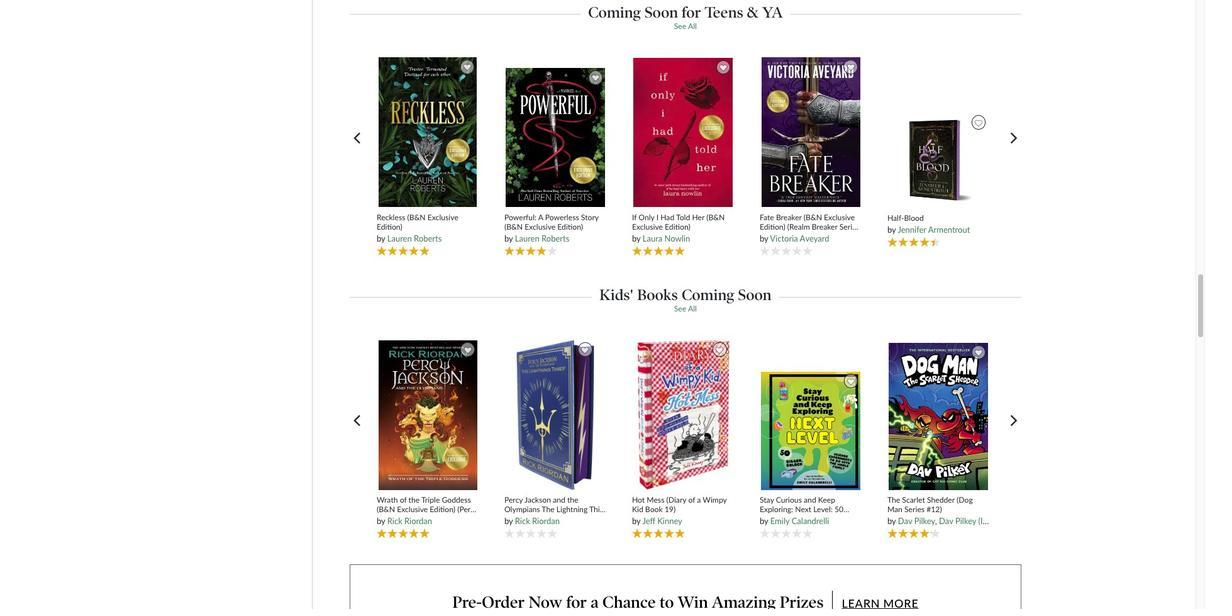 Task type: locate. For each thing, give the bounding box(es) containing it.
soon
[[645, 3, 678, 21], [739, 286, 772, 304]]

powerful: a powerless story (b&n exclusive edition) image
[[506, 67, 606, 208]]

the inside percy jackson and the olympians the lightning thief deluxe collector's edition
[[542, 505, 555, 514]]

hot mess (diary of a wimpy kid book 19) by jeff kinney
[[632, 495, 727, 526]]

0 horizontal spatial series
[[840, 222, 860, 232]]

and left olympians)
[[405, 514, 418, 524]]

0 horizontal spatial lauren
[[388, 234, 412, 244]]

by inside powerful: a powerless story (b&n exclusive edition) by lauren roberts
[[505, 234, 513, 244]]

1 horizontal spatial rick
[[515, 516, 530, 526]]

if only i had told her (b&n exclusive edition) link
[[632, 213, 735, 232]]

0 vertical spatial see
[[675, 21, 687, 31]]

1 vertical spatial all
[[688, 304, 697, 314]]

1 riordan from the left
[[405, 516, 432, 526]]

edition) down fate at right
[[760, 222, 786, 232]]

see all link for for
[[675, 21, 697, 31]]

coming soon for teens & ya see all
[[588, 3, 783, 31]]

0 vertical spatial and
[[553, 495, 566, 505]]

dav right ,
[[940, 516, 954, 526]]

the left triple
[[409, 495, 420, 505]]

percy jackson and the olympians the lightning thief deluxe collector's edition image
[[516, 340, 596, 491]]

jackson inside wrath of the triple goddess (b&n exclusive edition) (percy jackson and the olympians)
[[377, 514, 403, 524]]

2 riordan from the left
[[532, 516, 560, 526]]

0 horizontal spatial coming
[[588, 3, 641, 21]]

exclusive down only
[[632, 222, 663, 232]]

percy jackson and the olympians the lightning thief deluxe collector's edition
[[505, 495, 607, 524]]

jackson up olympians
[[525, 495, 551, 505]]

by victoria aveyard
[[760, 234, 830, 244]]

victoria
[[771, 234, 799, 244]]

1 vertical spatial series
[[905, 505, 925, 514]]

by rick riordan
[[377, 516, 432, 526], [505, 516, 560, 526]]

1 horizontal spatial roberts
[[542, 234, 570, 244]]

told
[[677, 213, 691, 222]]

all
[[688, 21, 697, 31], [688, 304, 697, 314]]

jackson inside percy jackson and the olympians the lightning thief deluxe collector's edition
[[525, 495, 551, 505]]

(b&n down the wrath
[[377, 505, 395, 514]]

soon down #3)
[[739, 286, 772, 304]]

0 horizontal spatial dav
[[899, 516, 913, 526]]

rick down olympians
[[515, 516, 530, 526]]

by down powerful:
[[505, 234, 513, 244]]

by rick riordan down olympians
[[505, 516, 560, 526]]

exclusive inside powerful: a powerless story (b&n exclusive edition) by lauren roberts
[[525, 222, 556, 232]]

2 of from the left
[[689, 495, 696, 505]]

1 horizontal spatial by rick riordan
[[505, 516, 560, 526]]

(b&n up (realm
[[804, 213, 823, 222]]

by down olympians
[[505, 516, 513, 526]]

0 vertical spatial soon
[[645, 3, 678, 21]]

(b&n
[[408, 213, 426, 222], [707, 213, 725, 222], [804, 213, 823, 222], [505, 222, 523, 232], [377, 505, 395, 514]]

see all link
[[675, 21, 697, 31], [675, 304, 697, 314]]

by down reckless
[[377, 234, 385, 244]]

exclusive down the a
[[525, 222, 556, 232]]

by
[[888, 225, 896, 235], [377, 234, 385, 244], [505, 234, 513, 244], [632, 234, 641, 244], [760, 234, 769, 244], [377, 516, 385, 526], [505, 516, 513, 526], [632, 516, 641, 526], [760, 516, 769, 526], [888, 516, 896, 526]]

1 horizontal spatial dav
[[940, 516, 954, 526]]

(realm
[[788, 222, 810, 232]]

riordan down triple
[[405, 516, 432, 526]]

1 all from the top
[[688, 21, 697, 31]]

of
[[400, 495, 407, 505], [689, 495, 696, 505]]

edition) inside 'reckless (b&n exclusive edition) by lauren roberts'
[[377, 222, 403, 232]]

0 horizontal spatial the
[[542, 505, 555, 514]]

1 rick riordan link from the left
[[388, 516, 432, 526]]

exclusive
[[428, 213, 459, 222], [825, 213, 855, 222], [525, 222, 556, 232], [632, 222, 663, 232], [397, 505, 428, 514]]

lauren roberts link down reckless (b&n exclusive edition) link
[[388, 234, 442, 244]]

nowlin
[[665, 234, 691, 244]]

2 see all link from the top
[[675, 304, 697, 314]]

1 by rick riordan from the left
[[377, 516, 432, 526]]

lauren roberts link
[[388, 234, 442, 244], [515, 234, 570, 244]]

riordan
[[405, 516, 432, 526], [532, 516, 560, 526]]

lauren down powerful:
[[515, 234, 540, 244]]

rick riordan link down triple
[[388, 516, 432, 526]]

by rick riordan down the wrath
[[377, 516, 432, 526]]

1 vertical spatial soon
[[739, 286, 772, 304]]

rick riordan link for collector's
[[515, 516, 560, 526]]

series down scarlet
[[905, 505, 925, 514]]

rick for jackson
[[388, 516, 403, 526]]

(b&n right reckless
[[408, 213, 426, 222]]

of left a
[[689, 495, 696, 505]]

by down half-
[[888, 225, 896, 235]]

see down books
[[675, 304, 687, 314]]

breaker
[[777, 213, 802, 222], [812, 222, 838, 232]]

1 vertical spatial see all link
[[675, 304, 697, 314]]

2 see from the top
[[675, 304, 687, 314]]

1 vertical spatial the
[[542, 505, 555, 514]]

1 lauren roberts link from the left
[[388, 234, 442, 244]]

the up lightning
[[568, 495, 579, 505]]

(b&n right her
[[707, 213, 725, 222]]

1 horizontal spatial and
[[553, 495, 566, 505]]

1 rick from the left
[[388, 516, 403, 526]]

roberts
[[414, 234, 442, 244], [542, 234, 570, 244]]

2 lauren from the left
[[515, 234, 540, 244]]

lauren roberts link down powerful: a powerless story (b&n exclusive edition) link
[[515, 234, 570, 244]]

edition) up olympians)
[[430, 505, 456, 514]]

roberts down powerful: a powerless story (b&n exclusive edition) link
[[542, 234, 570, 244]]

by inside the half-blood by jennifer armentrout
[[888, 225, 896, 235]]

1 vertical spatial jackson
[[377, 514, 403, 524]]

1 of from the left
[[400, 495, 407, 505]]

0 horizontal spatial pilkey
[[915, 516, 936, 526]]

0 horizontal spatial jackson
[[377, 514, 403, 524]]

pilkey down (dog
[[956, 516, 977, 526]]

half-blood by jennifer armentrout
[[888, 213, 971, 235]]

man
[[888, 505, 903, 514]]

of right the wrath
[[400, 495, 407, 505]]

by down man
[[888, 516, 896, 526]]

0 horizontal spatial riordan
[[405, 516, 432, 526]]

riordan for lightning
[[532, 516, 560, 526]]

see all link down books
[[675, 304, 697, 314]]

rick riordan link
[[388, 516, 432, 526], [515, 516, 560, 526]]

edition) down reckless
[[377, 222, 403, 232]]

exclusive right reckless
[[428, 213, 459, 222]]

1 vertical spatial and
[[405, 514, 418, 524]]

exclusive up aveyard
[[825, 213, 855, 222]]

(b&n inside the fate breaker (b&n exclusive edition) (realm breaker series #3)
[[804, 213, 823, 222]]

series inside the scarlet shedder (dog man series #12) by dav pilkey , dav pilkey (illustrator)
[[905, 505, 925, 514]]

1 roberts from the left
[[414, 234, 442, 244]]

by rick riordan for collector's
[[505, 516, 560, 526]]

(b&n down powerful:
[[505, 222, 523, 232]]

series left half-
[[840, 222, 860, 232]]

by left the laura
[[632, 234, 641, 244]]

2 all from the top
[[688, 304, 697, 314]]

percy
[[505, 495, 523, 505]]

and inside percy jackson and the olympians the lightning thief deluxe collector's edition
[[553, 495, 566, 505]]

the scarlet shedder (dog man series #12) by dav pilkey , dav pilkey (illustrator)
[[888, 495, 1018, 526]]

rick down the wrath
[[388, 516, 403, 526]]

2 rick from the left
[[515, 516, 530, 526]]

2 pilkey from the left
[[956, 516, 977, 526]]

edition) inside wrath of the triple goddess (b&n exclusive edition) (percy jackson and the olympians)
[[430, 505, 456, 514]]

1 vertical spatial coming
[[682, 286, 735, 304]]

0 horizontal spatial of
[[400, 495, 407, 505]]

2 dav from the left
[[940, 516, 954, 526]]

1 see from the top
[[675, 21, 687, 31]]

1 horizontal spatial soon
[[739, 286, 772, 304]]

reckless
[[377, 213, 406, 222]]

2 lauren roberts link from the left
[[515, 234, 570, 244]]

edition)
[[377, 222, 403, 232], [558, 222, 583, 232], [665, 222, 691, 232], [760, 222, 786, 232], [430, 505, 456, 514]]

jackson
[[525, 495, 551, 505], [377, 514, 403, 524]]

0 vertical spatial coming
[[588, 3, 641, 21]]

edition) down "powerless" on the top left of the page
[[558, 222, 583, 232]]

reckless (b&n exclusive edition) image
[[378, 57, 478, 208]]

jackson down the wrath
[[377, 514, 403, 524]]

0 horizontal spatial rick
[[388, 516, 403, 526]]

see down for at right top
[[675, 21, 687, 31]]

the
[[888, 495, 901, 505], [542, 505, 555, 514]]

stay curious and keep exploring: next level: 50 bigger, bolder science experiments to do with the whole family image
[[761, 371, 862, 491]]

1 pilkey from the left
[[915, 516, 936, 526]]

for
[[682, 3, 702, 21]]

dav down man
[[899, 516, 913, 526]]

pilkey down #12)
[[915, 516, 936, 526]]

(percy
[[458, 505, 478, 514]]

0 horizontal spatial rick riordan link
[[388, 516, 432, 526]]

powerless
[[545, 213, 579, 222]]

0 horizontal spatial by rick riordan
[[377, 516, 432, 526]]

breaker up (realm
[[777, 213, 802, 222]]

lauren down reckless
[[388, 234, 412, 244]]

0 horizontal spatial and
[[405, 514, 418, 524]]

only
[[639, 213, 655, 222]]

0 vertical spatial series
[[840, 222, 860, 232]]

roberts down reckless (b&n exclusive edition) link
[[414, 234, 442, 244]]

0 horizontal spatial soon
[[645, 3, 678, 21]]

exclusive down triple
[[397, 505, 428, 514]]

1 horizontal spatial pilkey
[[956, 516, 977, 526]]

edition) inside 'if only i had told her (b&n exclusive edition) by laura nowlin'
[[665, 222, 691, 232]]

by down kid
[[632, 516, 641, 526]]

1 horizontal spatial jackson
[[525, 495, 551, 505]]

blood
[[905, 213, 924, 222]]

and up lightning
[[553, 495, 566, 505]]

if only i had told her (b&n exclusive edition) image
[[633, 57, 734, 208]]

1 dav from the left
[[899, 516, 913, 526]]

1 vertical spatial see
[[675, 304, 687, 314]]

1 horizontal spatial riordan
[[532, 516, 560, 526]]

the down triple
[[420, 514, 431, 524]]

by inside hot mess (diary of a wimpy kid book 19) by jeff kinney
[[632, 516, 641, 526]]

1 horizontal spatial of
[[689, 495, 696, 505]]

2 by rick riordan from the left
[[505, 516, 560, 526]]

soon left for at right top
[[645, 3, 678, 21]]

roberts inside 'reckless (b&n exclusive edition) by lauren roberts'
[[414, 234, 442, 244]]

0 vertical spatial see all link
[[675, 21, 697, 31]]

edition) down told
[[665, 222, 691, 232]]

by left victoria
[[760, 234, 769, 244]]

coming inside 'kids' books coming soon see all'
[[682, 286, 735, 304]]

reckless (b&n exclusive edition) link
[[377, 213, 479, 232]]

rick
[[388, 516, 403, 526], [515, 516, 530, 526]]

1 horizontal spatial coming
[[682, 286, 735, 304]]

2 rick riordan link from the left
[[515, 516, 560, 526]]

the up collector's
[[542, 505, 555, 514]]

jeff kinney link
[[643, 516, 683, 526]]

,
[[936, 516, 938, 526]]

dav
[[899, 516, 913, 526], [940, 516, 954, 526]]

breaker up aveyard
[[812, 222, 838, 232]]

#12)
[[927, 505, 943, 514]]

1 see all link from the top
[[675, 21, 697, 31]]

(b&n inside 'if only i had told her (b&n exclusive edition) by laura nowlin'
[[707, 213, 725, 222]]

0 vertical spatial jackson
[[525, 495, 551, 505]]

a
[[698, 495, 701, 505]]

story
[[581, 213, 599, 222]]

1 horizontal spatial lauren roberts link
[[515, 234, 570, 244]]

lauren inside powerful: a powerless story (b&n exclusive edition) by lauren roberts
[[515, 234, 540, 244]]

collector's
[[530, 514, 566, 524]]

2 roberts from the left
[[542, 234, 570, 244]]

(diary
[[667, 495, 687, 505]]

0 horizontal spatial roberts
[[414, 234, 442, 244]]

series
[[840, 222, 860, 232], [905, 505, 925, 514]]

1 horizontal spatial the
[[888, 495, 901, 505]]

edition) inside powerful: a powerless story (b&n exclusive edition) by lauren roberts
[[558, 222, 583, 232]]

(dog
[[957, 495, 973, 505]]

see all link down for at right top
[[675, 21, 697, 31]]

books
[[638, 286, 678, 304]]

riordan down olympians
[[532, 516, 560, 526]]

1 lauren from the left
[[388, 234, 412, 244]]

riordan for exclusive
[[405, 516, 432, 526]]

dav pilkey (illustrator) link
[[940, 516, 1018, 526]]

1 horizontal spatial rick riordan link
[[515, 516, 560, 526]]

1 horizontal spatial lauren
[[515, 234, 540, 244]]

emily
[[771, 516, 790, 526]]

see inside 'kids' books coming soon see all'
[[675, 304, 687, 314]]

0 horizontal spatial lauren roberts link
[[388, 234, 442, 244]]

the up man
[[888, 495, 901, 505]]

the
[[409, 495, 420, 505], [568, 495, 579, 505], [420, 514, 431, 524]]

0 vertical spatial all
[[688, 21, 697, 31]]

exclusive inside 'if only i had told her (b&n exclusive edition) by laura nowlin'
[[632, 222, 663, 232]]

lauren
[[388, 234, 412, 244], [515, 234, 540, 244]]

and
[[553, 495, 566, 505], [405, 514, 418, 524]]

0 vertical spatial the
[[888, 495, 901, 505]]

armentrout
[[929, 225, 971, 235]]

1 horizontal spatial series
[[905, 505, 925, 514]]

rick riordan link down olympians
[[515, 516, 560, 526]]

coming
[[588, 3, 641, 21], [682, 286, 735, 304]]



Task type: vqa. For each thing, say whether or not it's contained in the screenshot.
The within the Percy Jackson and the Olympians The Lightning Thief Deluxe Collector's Edition
yes



Task type: describe. For each thing, give the bounding box(es) containing it.
lightning
[[557, 505, 588, 514]]

kids' books coming soon see all
[[600, 286, 772, 314]]

dav pilkey link
[[899, 516, 936, 526]]

triple
[[422, 495, 440, 505]]

powerful: a powerless story (b&n exclusive edition) by lauren roberts
[[505, 213, 599, 244]]

rick for collector's
[[515, 516, 530, 526]]

reckless (b&n exclusive edition) by lauren roberts
[[377, 213, 459, 244]]

lauren roberts link for exclusive
[[515, 234, 570, 244]]

roberts inside powerful: a powerless story (b&n exclusive edition) by lauren roberts
[[542, 234, 570, 244]]

fate breaker (b&n exclusive edition) (realm breaker series #3) image
[[761, 57, 862, 208]]

see all link for coming
[[675, 304, 697, 314]]

soon inside the coming soon for teens & ya see all
[[645, 3, 678, 21]]

fate breaker (b&n exclusive edition) (realm breaker series #3) link
[[760, 213, 863, 241]]

edition) inside the fate breaker (b&n exclusive edition) (realm breaker series #3)
[[760, 222, 786, 232]]

a
[[539, 213, 544, 222]]

wimpy
[[703, 495, 727, 505]]

edition
[[568, 514, 591, 524]]

lauren roberts link for lauren
[[388, 234, 442, 244]]

teens
[[705, 3, 744, 21]]

of inside hot mess (diary of a wimpy kid book 19) by jeff kinney
[[689, 495, 696, 505]]

wrath of the triple goddess (b&n exclusive edition) (percy jackson and the olympians) link
[[377, 495, 479, 524]]

olympians)
[[433, 514, 470, 524]]

and inside wrath of the triple goddess (b&n exclusive edition) (percy jackson and the olympians)
[[405, 514, 418, 524]]

half-blood link
[[888, 213, 990, 223]]

(b&n inside 'reckless (b&n exclusive edition) by lauren roberts'
[[408, 213, 426, 222]]

fate
[[760, 213, 775, 222]]

shedder
[[928, 495, 955, 505]]

wrath of the triple goddess (b&n exclusive edition) (percy jackson and the olympians) image
[[378, 340, 478, 491]]

(b&n inside powerful: a powerless story (b&n exclusive edition) by lauren roberts
[[505, 222, 523, 232]]

fate breaker (b&n exclusive edition) (realm breaker series #3)
[[760, 213, 860, 241]]

book
[[646, 505, 663, 514]]

#3)
[[760, 232, 771, 241]]

half blood image
[[889, 112, 990, 208]]

the scarlet shedder (dog man series #12) link
[[888, 495, 990, 514]]

(illustrator)
[[979, 516, 1018, 526]]

wrath
[[377, 495, 398, 505]]

0 horizontal spatial breaker
[[777, 213, 802, 222]]

exclusive inside wrath of the triple goddess (b&n exclusive edition) (percy jackson and the olympians)
[[397, 505, 428, 514]]

by inside the scarlet shedder (dog man series #12) by dav pilkey , dav pilkey (illustrator)
[[888, 516, 896, 526]]

of inside wrath of the triple goddess (b&n exclusive edition) (percy jackson and the olympians)
[[400, 495, 407, 505]]

hot
[[632, 495, 645, 505]]

the inside the scarlet shedder (dog man series #12) by dav pilkey , dav pilkey (illustrator)
[[888, 495, 901, 505]]

her
[[693, 213, 705, 222]]

the inside percy jackson and the olympians the lightning thief deluxe collector's edition
[[568, 495, 579, 505]]

mess
[[647, 495, 665, 505]]

hot mess (diary of a wimpy kid book 19) image
[[637, 340, 730, 491]]

emily calandrelli link
[[771, 516, 830, 526]]

soon inside 'kids' books coming soon see all'
[[739, 286, 772, 304]]

all inside 'kids' books coming soon see all'
[[688, 304, 697, 314]]

olympians
[[505, 505, 540, 514]]

kid
[[632, 505, 644, 514]]

laura
[[643, 234, 663, 244]]

jennifer armentrout link
[[898, 225, 971, 235]]

by emily calandrelli
[[760, 516, 830, 526]]

by inside 'if only i had told her (b&n exclusive edition) by laura nowlin'
[[632, 234, 641, 244]]

calandrelli
[[792, 516, 830, 526]]

1 horizontal spatial breaker
[[812, 222, 838, 232]]

kinney
[[658, 516, 683, 526]]

deluxe
[[505, 514, 528, 524]]

laura nowlin link
[[643, 234, 691, 244]]

had
[[661, 213, 675, 222]]

lauren inside 'reckless (b&n exclusive edition) by lauren roberts'
[[388, 234, 412, 244]]

all inside the coming soon for teens & ya see all
[[688, 21, 697, 31]]

&
[[747, 3, 759, 21]]

if
[[632, 213, 637, 222]]

percy jackson and the olympians the lightning thief deluxe collector's edition link
[[505, 495, 607, 524]]

by left emily
[[760, 516, 769, 526]]

by down the wrath
[[377, 516, 385, 526]]

kids'
[[600, 286, 634, 304]]

scarlet
[[903, 495, 926, 505]]

victoria aveyard link
[[771, 234, 830, 244]]

aveyard
[[800, 234, 830, 244]]

exclusive inside 'reckless (b&n exclusive edition) by lauren roberts'
[[428, 213, 459, 222]]

powerful: a powerless story (b&n exclusive edition) link
[[505, 213, 607, 232]]

by inside 'reckless (b&n exclusive edition) by lauren roberts'
[[377, 234, 385, 244]]

by rick riordan for jackson
[[377, 516, 432, 526]]

thief
[[590, 505, 607, 514]]

19)
[[665, 505, 676, 514]]

jennifer
[[898, 225, 927, 235]]

powerful:
[[505, 213, 537, 222]]

if only i had told her (b&n exclusive edition) by laura nowlin
[[632, 213, 725, 244]]

(b&n inside wrath of the triple goddess (b&n exclusive edition) (percy jackson and the olympians)
[[377, 505, 395, 514]]

see inside the coming soon for teens & ya see all
[[675, 21, 687, 31]]

exclusive inside the fate breaker (b&n exclusive edition) (realm breaker series #3)
[[825, 213, 855, 222]]

jeff
[[643, 516, 656, 526]]

i
[[657, 213, 659, 222]]

hot mess (diary of a wimpy kid book 19) link
[[632, 495, 735, 514]]

goddess
[[442, 495, 471, 505]]

series inside the fate breaker (b&n exclusive edition) (realm breaker series #3)
[[840, 222, 860, 232]]

wrath of the triple goddess (b&n exclusive edition) (percy jackson and the olympians)
[[377, 495, 478, 524]]

coming inside the coming soon for teens & ya see all
[[588, 3, 641, 21]]

half-
[[888, 213, 905, 222]]

the scarlet shedder (dog man series #12) image
[[889, 342, 990, 491]]

ya
[[763, 3, 783, 21]]

rick riordan link for jackson
[[388, 516, 432, 526]]



